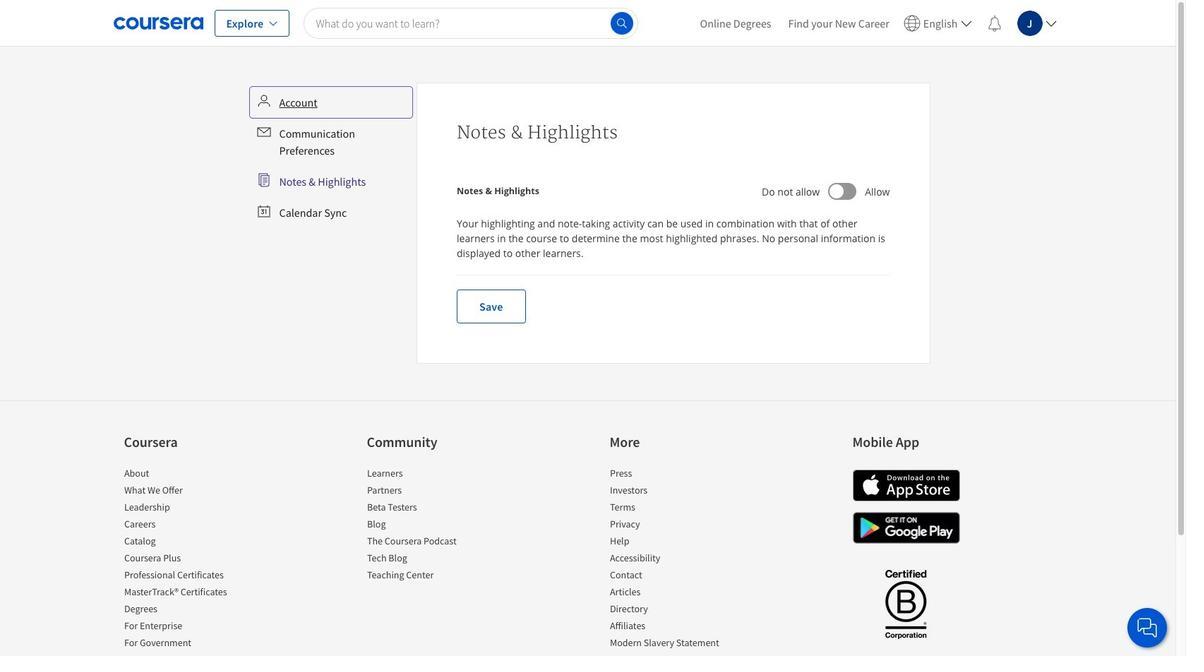 Task type: locate. For each thing, give the bounding box(es) containing it.
0 horizontal spatial list
[[124, 466, 244, 656]]

0 horizontal spatial menu
[[251, 88, 411, 227]]

logo of certified b corporation image
[[877, 562, 935, 646]]

None search field
[[304, 7, 638, 38]]

menu
[[692, 0, 1063, 46], [251, 88, 411, 227]]

notes & highlights image
[[830, 184, 844, 198]]

2 horizontal spatial list
[[610, 466, 730, 656]]

3 list from the left
[[610, 466, 730, 656]]

list
[[124, 466, 244, 656], [367, 466, 487, 585], [610, 466, 730, 656]]

do not allow notes & highlights element
[[457, 181, 540, 202]]

list item
[[124, 466, 244, 483], [367, 466, 487, 483], [610, 466, 730, 483], [124, 483, 244, 500], [367, 483, 487, 500], [610, 483, 730, 500], [124, 500, 244, 517], [367, 500, 487, 517], [610, 500, 730, 517], [124, 517, 244, 534], [367, 517, 487, 534], [610, 517, 730, 534], [124, 534, 244, 551], [367, 534, 487, 551], [610, 534, 730, 551], [124, 551, 244, 568], [367, 551, 487, 568], [610, 551, 730, 568], [124, 568, 244, 585], [367, 568, 487, 585], [610, 568, 730, 585], [124, 585, 244, 602], [610, 585, 730, 602], [124, 602, 244, 619], [610, 602, 730, 619], [124, 619, 244, 636], [610, 619, 730, 636], [124, 636, 244, 653], [610, 636, 730, 653]]

1 vertical spatial menu
[[251, 88, 411, 227]]

1 horizontal spatial list
[[367, 466, 487, 585]]

get it on google play image
[[853, 512, 960, 544]]

0 vertical spatial menu
[[692, 0, 1063, 46]]

notes & highlights switch
[[829, 183, 857, 200]]



Task type: describe. For each thing, give the bounding box(es) containing it.
coursera image
[[113, 12, 203, 34]]

1 list from the left
[[124, 466, 244, 656]]

download on the app store image
[[853, 470, 960, 502]]

What do you want to learn? text field
[[304, 7, 638, 38]]

2 list from the left
[[367, 466, 487, 585]]

1 horizontal spatial menu
[[692, 0, 1063, 46]]



Task type: vqa. For each thing, say whether or not it's contained in the screenshot.
2nd list from the right
yes



